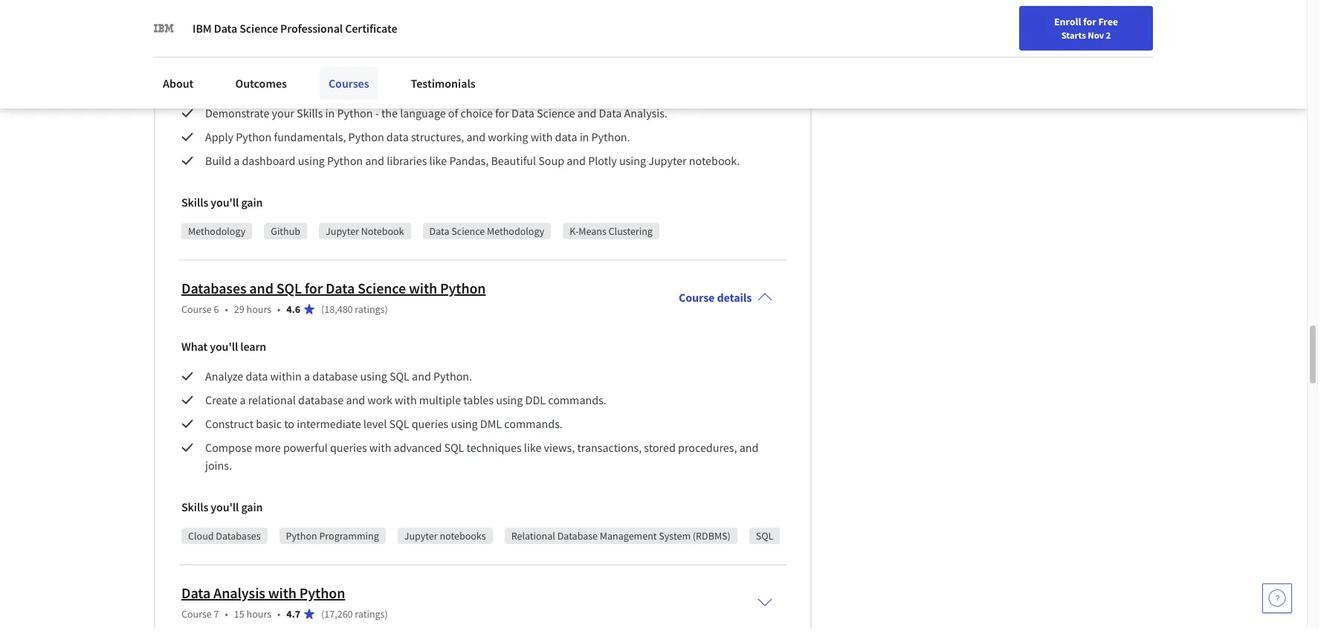 Task type: vqa. For each thing, say whether or not it's contained in the screenshot.
Info
no



Task type: describe. For each thing, give the bounding box(es) containing it.
6
[[214, 303, 219, 316]]

data down project.
[[512, 106, 535, 120]]

plotly
[[588, 153, 617, 168]]

• left 4.6
[[277, 303, 281, 316]]

like inside compose more powerful queries with advanced sql techniques like views, transactions, stored procedures, and joins.
[[524, 440, 542, 455]]

ddl
[[525, 393, 546, 408]]

a up your at top
[[282, 82, 288, 97]]

starts
[[1062, 29, 1086, 41]]

python down -
[[349, 129, 384, 144]]

what for analyze data within a database using sql and python.
[[181, 339, 208, 354]]

jupyter notebooks
[[404, 529, 486, 543]]

0 horizontal spatial of
[[270, 82, 279, 97]]

on
[[474, 82, 487, 97]]

project.
[[519, 82, 557, 97]]

course for course details
[[679, 290, 715, 305]]

1 horizontal spatial data
[[387, 129, 409, 144]]

using down fundamentals,
[[298, 153, 325, 168]]

stored
[[644, 440, 676, 455]]

your
[[272, 106, 294, 120]]

course 7 • 15 hours •
[[181, 608, 281, 621]]

queries inside compose more powerful queries with advanced sql techniques like views, transactions, stored procedures, and joins.
[[330, 440, 367, 455]]

means
[[579, 225, 607, 238]]

free
[[1099, 15, 1119, 28]]

apply python fundamentals, python data structures, and working with data in python.
[[205, 129, 630, 144]]

to
[[284, 416, 295, 431]]

) for python
[[385, 608, 388, 621]]

dml
[[480, 416, 502, 431]]

level
[[364, 416, 387, 431]]

sql up create a relational database and work with multiple tables using ddl commands.
[[390, 369, 410, 384]]

build a dashboard using python and libraries like pandas, beautiful soup and plotly using jupyter notebook.
[[205, 153, 740, 168]]

1 vertical spatial databases
[[216, 529, 261, 543]]

and up create a relational database and work with multiple tables using ddl commands.
[[412, 369, 431, 384]]

( 18,480 ratings )
[[321, 303, 388, 316]]

0 horizontal spatial in
[[325, 106, 335, 120]]

a right the on
[[489, 82, 495, 97]]

using left ddl
[[496, 393, 523, 408]]

python up "17,260"
[[300, 584, 345, 602]]

python left -
[[337, 106, 373, 120]]

0 vertical spatial hours
[[241, 16, 266, 29]]

outcomes
[[235, 76, 287, 91]]

/
[[361, 82, 365, 97]]

ibm image
[[154, 18, 175, 39]]

relational
[[248, 393, 296, 408]]

course details button
[[667, 269, 785, 326]]

and up course 6 • 29 hours •
[[249, 279, 274, 297]]

data right "/"
[[367, 82, 390, 97]]

about link
[[154, 67, 203, 100]]

databases and sql for data science with python link
[[181, 279, 486, 297]]

basic
[[256, 416, 282, 431]]

1 horizontal spatial for
[[495, 106, 509, 120]]

procedures,
[[678, 440, 737, 455]]

course for course 5 • 8 hours •
[[181, 16, 212, 29]]

database
[[558, 529, 598, 543]]

you'll up "play"
[[210, 52, 238, 67]]

0 vertical spatial databases
[[181, 279, 247, 297]]

analyze data within a database using sql and python.
[[205, 369, 472, 384]]

work
[[368, 393, 393, 408]]

29
[[234, 303, 245, 316]]

and right soup
[[567, 153, 586, 168]]

k-means clustering
[[570, 225, 653, 238]]

0 vertical spatial skills
[[297, 106, 323, 120]]

databases and sql for data science with python
[[181, 279, 486, 297]]

2 horizontal spatial data
[[555, 129, 577, 144]]

what you'll learn for play
[[181, 52, 266, 67]]

advanced
[[394, 440, 442, 455]]

skills you'll gain for compose more powerful queries with advanced sql techniques like views, transactions, stored procedures, and joins.
[[181, 500, 263, 515]]

course 6 • 29 hours •
[[181, 303, 281, 316]]

using right plotly
[[619, 153, 646, 168]]

science up ( 18,480 ratings ) on the left of page
[[358, 279, 406, 297]]

choice
[[461, 106, 493, 120]]

4.5
[[281, 16, 295, 29]]

testimonials
[[411, 76, 476, 91]]

(rdbms)
[[693, 529, 731, 543]]

data up course 7 • 15 hours •
[[181, 584, 211, 602]]

structures,
[[411, 129, 464, 144]]

gain for a
[[241, 195, 263, 210]]

( 3,653 ratings )
[[316, 16, 378, 29]]

and down choice
[[467, 129, 486, 144]]

ratings for for
[[355, 303, 385, 316]]

certificate
[[345, 21, 397, 36]]

( for python
[[321, 608, 324, 621]]

python up dashboard
[[236, 129, 272, 144]]

1 horizontal spatial python.
[[592, 129, 630, 144]]

0 vertical spatial )
[[375, 16, 378, 29]]

notebook
[[361, 225, 404, 238]]

( 17,260 ratings )
[[321, 608, 388, 621]]

and left the libraries
[[365, 153, 384, 168]]

language
[[400, 106, 446, 120]]

real
[[498, 82, 517, 97]]

1 methodology from the left
[[188, 225, 246, 238]]

and inside compose more powerful queries with advanced sql techniques like views, transactions, stored procedures, and joins.
[[740, 440, 759, 455]]

learn for the
[[240, 52, 266, 67]]

0 vertical spatial ratings
[[345, 16, 375, 29]]

testimonials link
[[402, 67, 485, 100]]

help center image
[[1269, 590, 1287, 608]]

techniques
[[467, 440, 522, 455]]

construct basic to intermediate level sql queries using dml commands.
[[205, 416, 565, 431]]

course 5 • 8 hours •
[[181, 16, 275, 29]]

play
[[205, 82, 227, 97]]

analysis.
[[624, 106, 668, 120]]

data right notebook
[[430, 225, 450, 238]]

skills for data
[[181, 500, 208, 515]]

sql right (rdbms)
[[756, 529, 774, 543]]

create a relational database and work with multiple tables using ddl commands.
[[205, 393, 609, 408]]

build
[[205, 153, 231, 168]]

17,260
[[324, 608, 353, 621]]

outcomes link
[[226, 67, 296, 100]]

libraries
[[387, 153, 427, 168]]

sql inside compose more powerful queries with advanced sql techniques like views, transactions, stored procedures, and joins.
[[444, 440, 464, 455]]

1 horizontal spatial in
[[580, 129, 589, 144]]

sql right level
[[389, 416, 409, 431]]

programming
[[319, 529, 379, 543]]

k-
[[570, 225, 579, 238]]

dashboard
[[242, 153, 296, 168]]

0 vertical spatial database
[[313, 369, 358, 384]]

analyze
[[205, 369, 243, 384]]



Task type: locate. For each thing, give the bounding box(es) containing it.
ibm data science professional certificate
[[193, 21, 397, 36]]

0 vertical spatial of
[[270, 82, 279, 97]]

2 learn from the top
[[240, 339, 266, 354]]

the left the role
[[229, 82, 245, 97]]

0 vertical spatial python.
[[592, 129, 630, 144]]

like down structures,
[[430, 153, 447, 168]]

1 vertical spatial like
[[524, 440, 542, 455]]

1 vertical spatial python.
[[434, 369, 472, 384]]

cloud databases
[[188, 529, 261, 543]]

what for play the role of a data scientist / data analyst working on a real project.
[[181, 52, 208, 67]]

python programming
[[286, 529, 379, 543]]

0 horizontal spatial like
[[430, 153, 447, 168]]

commands. down ddl
[[504, 416, 563, 431]]

1 vertical spatial of
[[448, 106, 458, 120]]

0 horizontal spatial queries
[[330, 440, 367, 455]]

( right 4.5
[[316, 16, 319, 29]]

2 vertical spatial jupyter
[[404, 529, 438, 543]]

data left analysis.
[[599, 106, 622, 120]]

0 vertical spatial what you'll learn
[[181, 52, 266, 67]]

1 horizontal spatial like
[[524, 440, 542, 455]]

science down project.
[[537, 106, 575, 120]]

0 horizontal spatial jupyter
[[326, 225, 359, 238]]

notebooks
[[440, 529, 486, 543]]

1 vertical spatial (
[[321, 303, 324, 316]]

for up ( 18,480 ratings ) on the left of page
[[305, 279, 323, 297]]

2
[[1106, 29, 1111, 41]]

• right the 6
[[225, 303, 228, 316]]

analysis
[[214, 584, 265, 602]]

ibm
[[193, 21, 212, 36]]

gain for more
[[241, 500, 263, 515]]

1 vertical spatial learn
[[240, 339, 266, 354]]

notebook.
[[689, 153, 740, 168]]

a
[[282, 82, 288, 97], [489, 82, 495, 97], [234, 153, 240, 168], [304, 369, 310, 384], [240, 393, 246, 408]]

management
[[600, 529, 657, 543]]

2 skills you'll gain from the top
[[181, 500, 263, 515]]

intermediate
[[297, 416, 361, 431]]

python down data science methodology
[[440, 279, 486, 297]]

databases up the 6
[[181, 279, 247, 297]]

• left 4.7
[[277, 608, 281, 621]]

3,653
[[319, 16, 343, 29]]

2 methodology from the left
[[487, 225, 545, 238]]

0 vertical spatial (
[[316, 16, 319, 29]]

you'll up analyze
[[210, 339, 238, 354]]

demonstrate
[[205, 106, 270, 120]]

english
[[1022, 17, 1058, 32]]

and right procedures,
[[740, 440, 759, 455]]

science right the "8"
[[240, 21, 278, 36]]

analyst
[[393, 82, 429, 97]]

course left '5'
[[181, 16, 212, 29]]

scientist
[[316, 82, 358, 97]]

1 learn from the top
[[240, 52, 266, 67]]

queries down multiple
[[412, 416, 449, 431]]

sql up 4.6
[[276, 279, 302, 297]]

0 vertical spatial for
[[1084, 15, 1097, 28]]

1 horizontal spatial queries
[[412, 416, 449, 431]]

pandas,
[[449, 153, 489, 168]]

0 vertical spatial like
[[430, 153, 447, 168]]

skills down 'build'
[[181, 195, 208, 210]]

demonstrate your skills in python - the language of choice for data science and data analysis.
[[205, 106, 670, 120]]

a right 'build'
[[234, 153, 240, 168]]

what up analyze
[[181, 339, 208, 354]]

skills up cloud
[[181, 500, 208, 515]]

skills for the
[[181, 195, 208, 210]]

15
[[234, 608, 245, 621]]

0 vertical spatial working
[[431, 82, 472, 97]]

what up about link
[[181, 52, 208, 67]]

2 horizontal spatial jupyter
[[649, 153, 687, 168]]

queries
[[412, 416, 449, 431], [330, 440, 367, 455]]

science
[[240, 21, 278, 36], [537, 106, 575, 120], [452, 225, 485, 238], [358, 279, 406, 297]]

0 vertical spatial skills you'll gain
[[181, 195, 263, 210]]

you'll up cloud databases
[[211, 500, 239, 515]]

1 vertical spatial )
[[385, 303, 388, 316]]

methodology left k-
[[487, 225, 545, 238]]

beautiful
[[491, 153, 536, 168]]

2 vertical spatial for
[[305, 279, 323, 297]]

0 vertical spatial the
[[229, 82, 245, 97]]

show notifications image
[[1107, 19, 1125, 36]]

jupyter left notebooks
[[404, 529, 438, 543]]

1 gain from the top
[[241, 195, 263, 210]]

working up demonstrate your skills in python - the language of choice for data science and data analysis.
[[431, 82, 472, 97]]

python down fundamentals,
[[327, 153, 363, 168]]

jupyter notebook
[[326, 225, 404, 238]]

multiple
[[419, 393, 461, 408]]

apply
[[205, 129, 234, 144]]

1 what you'll learn from the top
[[181, 52, 266, 67]]

0 vertical spatial queries
[[412, 416, 449, 431]]

databases right cloud
[[216, 529, 261, 543]]

python left programming
[[286, 529, 317, 543]]

enroll
[[1055, 15, 1082, 28]]

course for course 7 • 15 hours •
[[181, 608, 212, 621]]

play the role of a data scientist / data analyst working on a real project.
[[205, 82, 557, 97]]

using up work
[[360, 369, 387, 384]]

2 vertical spatial ratings
[[355, 608, 385, 621]]

1 vertical spatial the
[[381, 106, 398, 120]]

learn for data
[[240, 339, 266, 354]]

hours
[[241, 16, 266, 29], [247, 303, 272, 316], [247, 608, 272, 621]]

1 vertical spatial hours
[[247, 303, 272, 316]]

methodology
[[188, 225, 246, 238], [487, 225, 545, 238]]

18,480
[[324, 303, 353, 316]]

relational
[[511, 529, 555, 543]]

8
[[234, 16, 239, 29]]

course inside dropdown button
[[679, 290, 715, 305]]

2 vertical spatial skills
[[181, 500, 208, 515]]

0 vertical spatial gain
[[241, 195, 263, 210]]

None search field
[[212, 9, 569, 39]]

7
[[214, 608, 219, 621]]

jupyter for demonstrate your skills in python - the language of choice for data science and data analysis.
[[326, 225, 359, 238]]

sql right advanced
[[444, 440, 464, 455]]

0 horizontal spatial for
[[305, 279, 323, 297]]

jupyter left notebook
[[326, 225, 359, 238]]

1 skills you'll gain from the top
[[181, 195, 263, 210]]

jupyter left notebook. at top
[[649, 153, 687, 168]]

and left work
[[346, 393, 365, 408]]

ratings
[[345, 16, 375, 29], [355, 303, 385, 316], [355, 608, 385, 621]]

( down 'databases and sql for data science with python' link
[[321, 303, 324, 316]]

the
[[229, 82, 245, 97], [381, 106, 398, 120]]

• right 7
[[225, 608, 228, 621]]

for
[[1084, 15, 1097, 28], [495, 106, 509, 120], [305, 279, 323, 297]]

in up plotly
[[580, 129, 589, 144]]

2 what from the top
[[181, 339, 208, 354]]

views,
[[544, 440, 575, 455]]

1 vertical spatial in
[[580, 129, 589, 144]]

1 horizontal spatial of
[[448, 106, 458, 120]]

course for course 6 • 29 hours •
[[181, 303, 212, 316]]

course left the 6
[[181, 303, 212, 316]]

1 vertical spatial what you'll learn
[[181, 339, 266, 354]]

with inside compose more powerful queries with advanced sql techniques like views, transactions, stored procedures, and joins.
[[370, 440, 391, 455]]

hours for and
[[247, 303, 272, 316]]

of left choice
[[448, 106, 458, 120]]

python. up plotly
[[592, 129, 630, 144]]

python
[[337, 106, 373, 120], [236, 129, 272, 144], [349, 129, 384, 144], [327, 153, 363, 168], [440, 279, 486, 297], [286, 529, 317, 543], [300, 584, 345, 602]]

) right 18,480 in the left of the page
[[385, 303, 388, 316]]

0 horizontal spatial the
[[229, 82, 245, 97]]

using left dml
[[451, 416, 478, 431]]

1 vertical spatial database
[[298, 393, 344, 408]]

you'll
[[210, 52, 238, 67], [211, 195, 239, 210], [210, 339, 238, 354], [211, 500, 239, 515]]

data up soup
[[555, 129, 577, 144]]

in down scientist
[[325, 106, 335, 120]]

courses link
[[320, 67, 378, 100]]

0 horizontal spatial working
[[431, 82, 472, 97]]

1 vertical spatial for
[[495, 106, 509, 120]]

skills you'll gain up cloud databases
[[181, 500, 263, 515]]

1 vertical spatial skills you'll gain
[[181, 500, 263, 515]]

0 horizontal spatial data
[[246, 369, 268, 384]]

-
[[375, 106, 379, 120]]

0 vertical spatial learn
[[240, 52, 266, 67]]

what you'll learn for analyze
[[181, 339, 266, 354]]

professional
[[280, 21, 343, 36]]

0 horizontal spatial python.
[[434, 369, 472, 384]]

working up beautiful
[[488, 129, 529, 144]]

4.7
[[287, 608, 300, 621]]

1 horizontal spatial jupyter
[[404, 529, 438, 543]]

skills you'll gain down 'build'
[[181, 195, 263, 210]]

methodology left github
[[188, 225, 246, 238]]

0 vertical spatial in
[[325, 106, 335, 120]]

ratings for python
[[355, 608, 385, 621]]

powerful
[[283, 440, 328, 455]]

data up your at top
[[290, 82, 313, 97]]

1 horizontal spatial working
[[488, 129, 529, 144]]

1 vertical spatial commands.
[[504, 416, 563, 431]]

cloud
[[188, 529, 214, 543]]

and
[[578, 106, 597, 120], [467, 129, 486, 144], [365, 153, 384, 168], [567, 153, 586, 168], [249, 279, 274, 297], [412, 369, 431, 384], [346, 393, 365, 408], [740, 440, 759, 455]]

1 vertical spatial gain
[[241, 500, 263, 515]]

1 horizontal spatial methodology
[[487, 225, 545, 238]]

2 vertical spatial hours
[[247, 608, 272, 621]]

2 horizontal spatial for
[[1084, 15, 1097, 28]]

0 vertical spatial commands.
[[548, 393, 607, 408]]

hours right 29
[[247, 303, 272, 316]]

hours right the "8"
[[241, 16, 266, 29]]

data up 18,480 in the left of the page
[[326, 279, 355, 297]]

data up the libraries
[[387, 129, 409, 144]]

1 what from the top
[[181, 52, 208, 67]]

course left details
[[679, 290, 715, 305]]

data up relational
[[246, 369, 268, 384]]

data
[[387, 129, 409, 144], [555, 129, 577, 144], [246, 369, 268, 384]]

a right 'within'
[[304, 369, 310, 384]]

data science methodology
[[430, 225, 545, 238]]

2 gain from the top
[[241, 500, 263, 515]]

1 vertical spatial what
[[181, 339, 208, 354]]

0 vertical spatial what
[[181, 52, 208, 67]]

• left the "8"
[[225, 16, 228, 29]]

compose
[[205, 440, 252, 455]]

databases
[[181, 279, 247, 297], [216, 529, 261, 543]]

within
[[270, 369, 302, 384]]

jupyter for create a relational database and work with multiple tables using ddl commands.
[[404, 529, 438, 543]]

course
[[181, 16, 212, 29], [679, 290, 715, 305], [181, 303, 212, 316], [181, 608, 212, 621]]

english button
[[995, 0, 1085, 48]]

python.
[[592, 129, 630, 144], [434, 369, 472, 384]]

courses
[[329, 76, 369, 91]]

)
[[375, 16, 378, 29], [385, 303, 388, 316], [385, 608, 388, 621]]

transactions,
[[577, 440, 642, 455]]

more
[[255, 440, 281, 455]]

what you'll learn up analyze
[[181, 339, 266, 354]]

skills up fundamentals,
[[297, 106, 323, 120]]

gain
[[241, 195, 263, 210], [241, 500, 263, 515]]

1 horizontal spatial the
[[381, 106, 398, 120]]

1 vertical spatial working
[[488, 129, 529, 144]]

course left 7
[[181, 608, 212, 621]]

commands. right ddl
[[548, 393, 607, 408]]

fundamentals,
[[274, 129, 346, 144]]

a right create
[[240, 393, 246, 408]]

1 vertical spatial queries
[[330, 440, 367, 455]]

science down pandas, at the left
[[452, 225, 485, 238]]

1 vertical spatial ratings
[[355, 303, 385, 316]]

hours right 15
[[247, 608, 272, 621]]

data right ibm on the left top
[[214, 21, 237, 36]]

of right the role
[[270, 82, 279, 97]]

ratings right "17,260"
[[355, 608, 385, 621]]

) for for
[[385, 303, 388, 316]]

soup
[[539, 153, 565, 168]]

• left 4.5
[[272, 16, 275, 29]]

course details
[[679, 290, 752, 305]]

0 horizontal spatial methodology
[[188, 225, 246, 238]]

hours for analysis
[[247, 608, 272, 621]]

1 vertical spatial skills
[[181, 195, 208, 210]]

queries down intermediate
[[330, 440, 367, 455]]

what
[[181, 52, 208, 67], [181, 339, 208, 354]]

and up plotly
[[578, 106, 597, 120]]

0 vertical spatial jupyter
[[649, 153, 687, 168]]

about
[[163, 76, 194, 91]]

clustering
[[609, 225, 653, 238]]

the right -
[[381, 106, 398, 120]]

learn down 29
[[240, 339, 266, 354]]

learn up outcomes
[[240, 52, 266, 67]]

nov
[[1088, 29, 1105, 41]]

skills you'll gain for build a dashboard using python and libraries like pandas, beautiful soup and plotly using jupyter notebook.
[[181, 195, 263, 210]]

skills you'll gain
[[181, 195, 263, 210], [181, 500, 263, 515]]

create
[[205, 393, 237, 408]]

( for for
[[321, 303, 324, 316]]

what you'll learn up "play"
[[181, 52, 266, 67]]

2 vertical spatial (
[[321, 608, 324, 621]]

ratings right 3,653 on the top left of page
[[345, 16, 375, 29]]

1 vertical spatial jupyter
[[326, 225, 359, 238]]

2 vertical spatial )
[[385, 608, 388, 621]]

learn
[[240, 52, 266, 67], [240, 339, 266, 354]]

you'll down 'build'
[[211, 195, 239, 210]]

details
[[717, 290, 752, 305]]

for down real
[[495, 106, 509, 120]]

2 what you'll learn from the top
[[181, 339, 266, 354]]

role
[[248, 82, 267, 97]]

github
[[271, 225, 301, 238]]

gain up cloud databases
[[241, 500, 263, 515]]

tables
[[464, 393, 494, 408]]

for inside enroll for free starts nov 2
[[1084, 15, 1097, 28]]

gain down dashboard
[[241, 195, 263, 210]]

like
[[430, 153, 447, 168], [524, 440, 542, 455]]

enroll for free starts nov 2
[[1055, 15, 1119, 41]]

like left views,
[[524, 440, 542, 455]]



